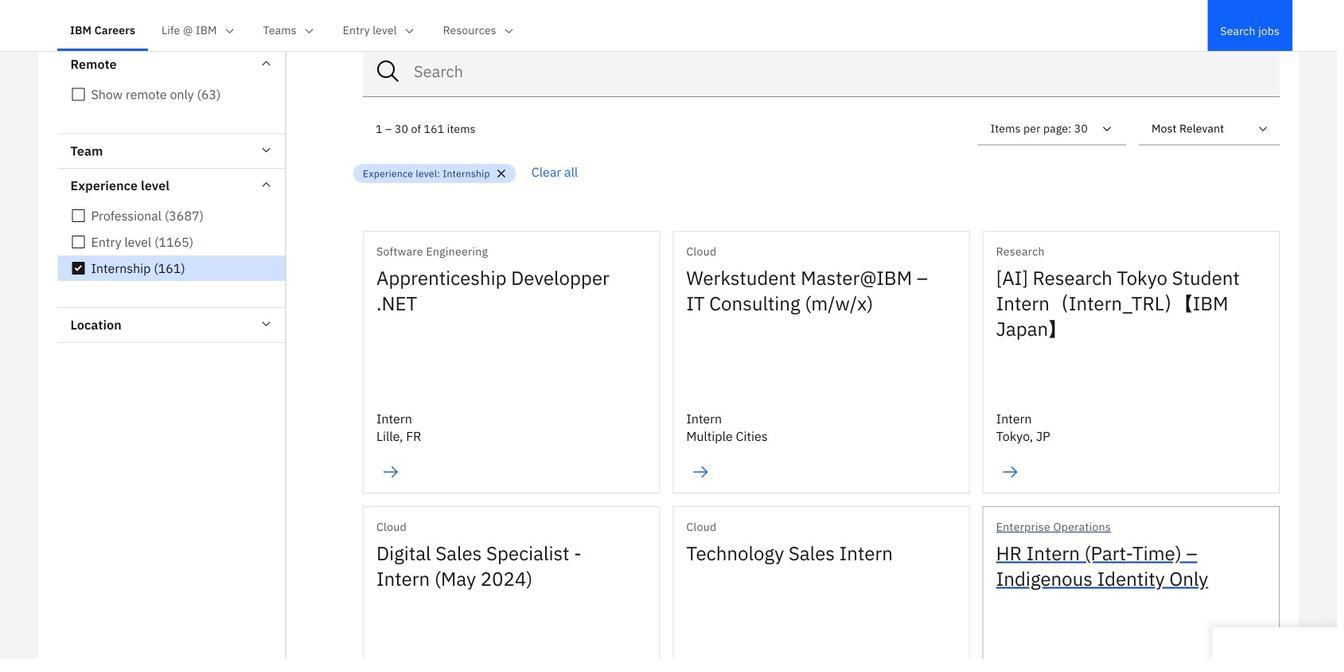 Task type: vqa. For each thing, say whether or not it's contained in the screenshot.
Your privacy choices element
no



Task type: describe. For each thing, give the bounding box(es) containing it.
open cookie preferences modal section
[[1213, 627, 1337, 659]]



